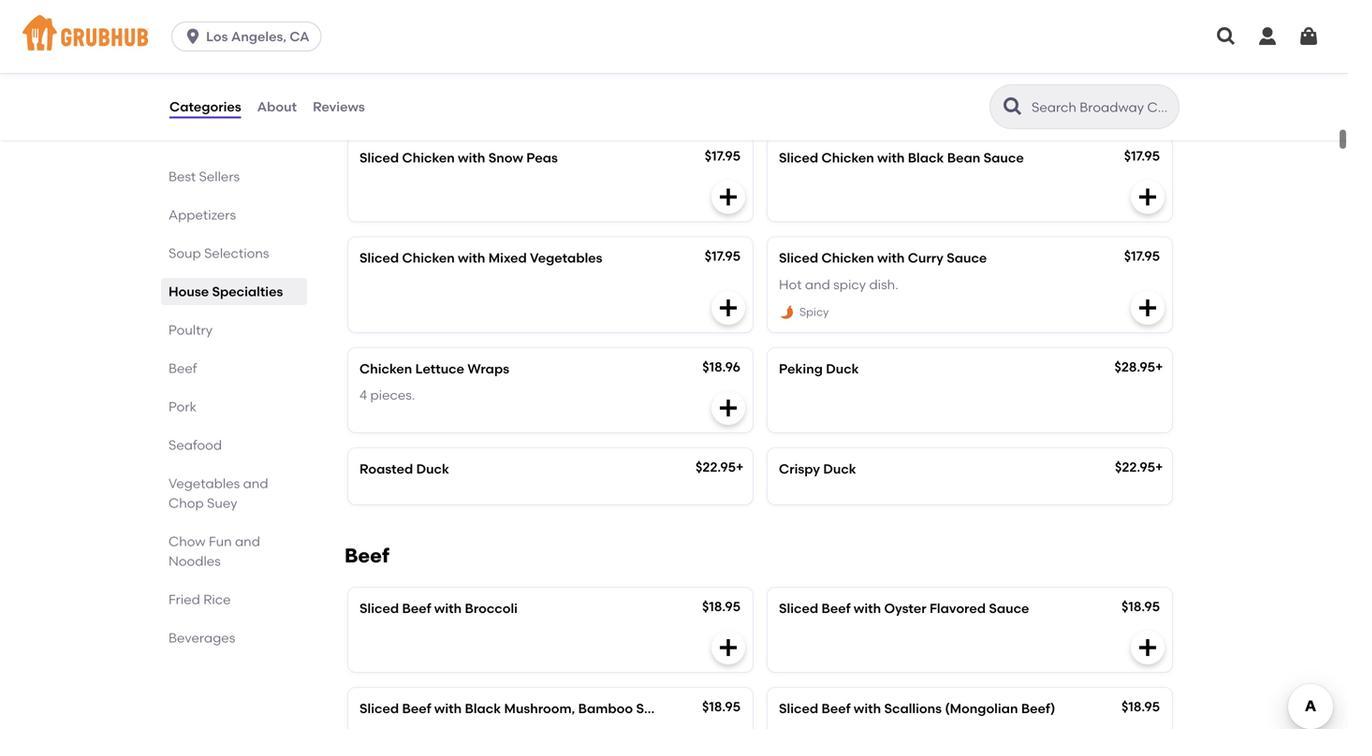 Task type: locate. For each thing, give the bounding box(es) containing it.
1 vertical spatial and
[[243, 476, 268, 492]]

duck
[[826, 361, 859, 377], [416, 461, 449, 477], [823, 461, 856, 477]]

0 vertical spatial and
[[805, 277, 830, 293]]

flavored
[[930, 601, 986, 617]]

ca
[[290, 29, 310, 44]]

search icon image
[[1002, 96, 1024, 118]]

sliced for sliced beef with broccoli
[[360, 601, 399, 617]]

beef for sliced beef with broccoli
[[402, 601, 431, 617]]

0 vertical spatial black
[[908, 150, 944, 166]]

peking
[[779, 361, 823, 377]]

with
[[458, 150, 485, 166], [878, 150, 905, 166], [458, 250, 485, 266], [878, 250, 905, 266], [434, 601, 462, 617], [854, 601, 881, 617], [434, 701, 462, 717], [854, 701, 881, 717]]

1 horizontal spatial $22.95 +
[[1115, 459, 1163, 475]]

sliced
[[360, 150, 399, 166], [779, 150, 818, 166], [360, 250, 399, 266], [779, 250, 818, 266], [360, 601, 399, 617], [779, 601, 818, 617], [360, 701, 399, 717], [779, 701, 818, 717]]

svg image
[[1215, 25, 1238, 48], [1257, 25, 1279, 48], [717, 186, 740, 208], [717, 297, 740, 319], [717, 637, 740, 659]]

+ for roasted duck
[[736, 459, 744, 475]]

and inside vegetables and chop suey
[[243, 476, 268, 492]]

vegetables inside vegetables and chop suey
[[169, 476, 240, 492]]

with for sliced beef with scallions (mongolian beef)
[[854, 701, 881, 717]]

categories button
[[169, 73, 242, 140]]

poultry
[[169, 322, 213, 338]]

roasted
[[360, 461, 413, 477]]

1 vertical spatial black
[[465, 701, 501, 717]]

0 horizontal spatial vegetables
[[169, 476, 240, 492]]

specialties
[[212, 284, 283, 300]]

chicken
[[402, 150, 455, 166], [822, 150, 874, 166], [402, 250, 455, 266], [822, 250, 874, 266], [360, 361, 412, 377]]

with for sliced chicken with mixed  vegetables
[[458, 250, 485, 266]]

duck right crispy
[[823, 461, 856, 477]]

spicy image
[[779, 304, 796, 321]]

vegetables right mixed
[[530, 250, 603, 266]]

best
[[169, 169, 196, 184]]

hot
[[779, 277, 802, 293]]

0 horizontal spatial $22.95 +
[[696, 459, 744, 475]]

with left bean
[[878, 150, 905, 166]]

house
[[169, 284, 209, 300]]

sauce right bean
[[984, 150, 1024, 166]]

sliced for sliced beef with black mushroom, bamboo shoots
[[360, 701, 399, 717]]

broccoli
[[465, 601, 518, 617]]

sauce right flavored
[[989, 601, 1029, 617]]

beef)
[[1021, 701, 1056, 717]]

1 horizontal spatial vegetables
[[530, 250, 603, 266]]

oyster
[[884, 601, 927, 617]]

1 $22.95 from the left
[[696, 459, 736, 475]]

beef
[[169, 360, 197, 376], [345, 544, 389, 568], [402, 601, 431, 617], [822, 601, 851, 617], [402, 701, 431, 717], [822, 701, 851, 717]]

shoots
[[636, 701, 680, 717]]

chop
[[169, 495, 204, 511]]

wraps
[[468, 361, 509, 377]]

+
[[1155, 359, 1163, 375], [736, 459, 744, 475], [1155, 459, 1163, 475]]

hot and spicy dish.
[[779, 277, 899, 293]]

with left mixed
[[458, 250, 485, 266]]

with left mushroom, at bottom left
[[434, 701, 462, 717]]

svg image for sliced beef with broccoli
[[717, 637, 740, 659]]

$18.96
[[702, 359, 741, 375]]

selections
[[204, 245, 269, 261]]

$18.95 for sliced beef with scallions (mongolian beef)
[[1122, 699, 1160, 715]]

$18.95
[[702, 599, 741, 615], [1122, 599, 1160, 615], [702, 699, 741, 715], [1122, 699, 1160, 715]]

vegetables up suey
[[169, 476, 240, 492]]

4
[[360, 387, 367, 403]]

sliced for sliced chicken with snow peas
[[360, 150, 399, 166]]

$17.95 for sliced chicken with snow peas
[[705, 148, 741, 164]]

1 vertical spatial vegetables
[[169, 476, 240, 492]]

best sellers
[[169, 169, 240, 184]]

black for mushroom,
[[465, 701, 501, 717]]

1 $22.95 + from the left
[[696, 459, 744, 475]]

black
[[908, 150, 944, 166], [465, 701, 501, 717]]

2 vertical spatial sauce
[[989, 601, 1029, 617]]

duck right roasted
[[416, 461, 449, 477]]

bamboo
[[578, 701, 633, 717]]

with left broccoli
[[434, 601, 462, 617]]

1 horizontal spatial $22.95
[[1115, 459, 1155, 475]]

2 $22.95 from the left
[[1115, 459, 1155, 475]]

sauce
[[984, 150, 1024, 166], [947, 250, 987, 266], [989, 601, 1029, 617]]

$18.95 for sliced beef with oyster flavored sauce
[[1122, 599, 1160, 615]]

sliced beef with oyster flavored sauce
[[779, 601, 1029, 617]]

fried rice
[[169, 592, 231, 608]]

sauce right curry
[[947, 250, 987, 266]]

$22.95 + for roasted duck
[[696, 459, 744, 475]]

with for sliced chicken with curry sauce
[[878, 250, 905, 266]]

0 horizontal spatial $22.95
[[696, 459, 736, 475]]

with left scallions
[[854, 701, 881, 717]]

with left the oyster
[[854, 601, 881, 617]]

and for hot
[[805, 277, 830, 293]]

2 vertical spatial and
[[235, 534, 260, 550]]

about
[[257, 99, 297, 115]]

0 vertical spatial vegetables
[[530, 250, 603, 266]]

0 vertical spatial sauce
[[984, 150, 1024, 166]]

with for sliced beef with oyster flavored sauce
[[854, 601, 881, 617]]

duck right peking
[[826, 361, 859, 377]]

$22.95 for roasted duck
[[696, 459, 736, 475]]

sliced chicken with black bean sauce
[[779, 150, 1024, 166]]

with up the dish.
[[878, 250, 905, 266]]

black left bean
[[908, 150, 944, 166]]

pieces.
[[370, 387, 415, 403]]

vegetables
[[530, 250, 603, 266], [169, 476, 240, 492]]

sauce for bean
[[984, 150, 1024, 166]]

$22.95 +
[[696, 459, 744, 475], [1115, 459, 1163, 475]]

pork
[[169, 399, 197, 415]]

and
[[805, 277, 830, 293], [243, 476, 268, 492], [235, 534, 260, 550]]

crispy duck
[[779, 461, 856, 477]]

2 $22.95 + from the left
[[1115, 459, 1163, 475]]

$17.95
[[705, 148, 741, 164], [1124, 148, 1160, 164], [705, 248, 741, 264], [1124, 248, 1160, 264]]

with for sliced chicken with black bean sauce
[[878, 150, 905, 166]]

beef for sliced beef with oyster flavored sauce
[[822, 601, 851, 617]]

fried
[[169, 592, 200, 608]]

roasted duck
[[360, 461, 449, 477]]

svg image
[[1298, 25, 1320, 48], [184, 27, 202, 46], [1137, 86, 1159, 108], [1137, 186, 1159, 208], [1137, 297, 1159, 319], [717, 397, 740, 419], [1137, 637, 1159, 659]]

sliced beef with scallions (mongolian beef)
[[779, 701, 1056, 717]]

sliced chicken with snow peas
[[360, 150, 558, 166]]

$22.95 + for crispy duck
[[1115, 459, 1163, 475]]

soup
[[169, 245, 201, 261]]

svg image for sliced chicken with snow peas
[[717, 186, 740, 208]]

Search Broadway Cuisine search field
[[1030, 98, 1173, 116]]

sliced for sliced chicken with curry sauce
[[779, 250, 818, 266]]

$22.95
[[696, 459, 736, 475], [1115, 459, 1155, 475]]

0 horizontal spatial black
[[465, 701, 501, 717]]

black left mushroom, at bottom left
[[465, 701, 501, 717]]

(mongolian
[[945, 701, 1018, 717]]

sliced for sliced chicken with black bean sauce
[[779, 150, 818, 166]]

with for sliced chicken with snow peas
[[458, 150, 485, 166]]

with left snow
[[458, 150, 485, 166]]

$28.95 +
[[1115, 359, 1163, 375]]

1 horizontal spatial black
[[908, 150, 944, 166]]

svg image inside los angeles, ca button
[[184, 27, 202, 46]]

crispy
[[779, 461, 820, 477]]

duck for peking duck
[[826, 361, 859, 377]]

dish.
[[869, 277, 899, 293]]

chicken for curry
[[822, 250, 874, 266]]



Task type: vqa. For each thing, say whether or not it's contained in the screenshot.
"Noodles"
yes



Task type: describe. For each thing, give the bounding box(es) containing it.
$17.95 for sliced chicken with mixed  vegetables
[[705, 248, 741, 264]]

reviews
[[313, 99, 365, 115]]

duck for crispy duck
[[823, 461, 856, 477]]

spicy
[[834, 277, 866, 293]]

with for sliced beef with broccoli
[[434, 601, 462, 617]]

+ for crispy duck
[[1155, 459, 1163, 475]]

peas
[[526, 150, 558, 166]]

chow
[[169, 534, 206, 550]]

curry
[[908, 250, 944, 266]]

$22.95 for crispy duck
[[1115, 459, 1155, 475]]

duck for roasted duck
[[416, 461, 449, 477]]

mixed
[[489, 250, 527, 266]]

categories
[[169, 99, 241, 115]]

fun
[[209, 534, 232, 550]]

$17.95 for sliced chicken with black bean sauce
[[1124, 148, 1160, 164]]

4 pieces.
[[360, 387, 415, 403]]

chicken for mixed
[[402, 250, 455, 266]]

los angeles, ca button
[[171, 22, 329, 51]]

los
[[206, 29, 228, 44]]

spicy
[[800, 305, 829, 319]]

+ for peking duck
[[1155, 359, 1163, 375]]

mushroom,
[[504, 701, 575, 717]]

sliced beef with black mushroom, bamboo shoots
[[360, 701, 680, 717]]

sliced beef with broccoli
[[360, 601, 518, 617]]

and inside chow fun and noodles
[[235, 534, 260, 550]]

suey
[[207, 495, 237, 511]]

soup selections
[[169, 245, 269, 261]]

beverages
[[169, 630, 235, 646]]

sellers
[[199, 169, 240, 184]]

rice
[[203, 592, 231, 608]]

$18.95 for sliced beef with broccoli
[[702, 599, 741, 615]]

$28.95
[[1115, 359, 1155, 375]]

sliced chicken with curry sauce
[[779, 250, 987, 266]]

angeles,
[[231, 29, 286, 44]]

scallions
[[884, 701, 942, 717]]

reviews button
[[312, 73, 366, 140]]

beef for sliced beef with scallions (mongolian beef)
[[822, 701, 851, 717]]

sliced for sliced beef with scallions (mongolian beef)
[[779, 701, 818, 717]]

black for bean
[[908, 150, 944, 166]]

sliced chicken with mixed  vegetables
[[360, 250, 603, 266]]

chicken lettuce wraps
[[360, 361, 509, 377]]

sliced for sliced beef with oyster flavored sauce
[[779, 601, 818, 617]]

sauce for flavored
[[989, 601, 1029, 617]]

vegetables and chop suey
[[169, 476, 268, 511]]

$18.95 for sliced beef with black mushroom, bamboo shoots
[[702, 699, 741, 715]]

svg image for sliced chicken with mixed  vegetables
[[717, 297, 740, 319]]

and for vegetables
[[243, 476, 268, 492]]

beef for sliced beef with black mushroom, bamboo shoots
[[402, 701, 431, 717]]

chow fun and noodles
[[169, 534, 260, 569]]

house specialties
[[169, 284, 283, 300]]

noodles
[[169, 553, 221, 569]]

chicken for snow
[[402, 150, 455, 166]]

peking duck
[[779, 361, 859, 377]]

sliced for sliced chicken with mixed  vegetables
[[360, 250, 399, 266]]

bean
[[947, 150, 981, 166]]

appetizers
[[169, 207, 236, 223]]

about button
[[256, 73, 298, 140]]

los angeles, ca
[[206, 29, 310, 44]]

snow
[[489, 150, 523, 166]]

main navigation navigation
[[0, 0, 1348, 73]]

1 vertical spatial sauce
[[947, 250, 987, 266]]

seafood
[[169, 437, 222, 453]]

lettuce
[[415, 361, 464, 377]]

with for sliced beef with black mushroom, bamboo shoots
[[434, 701, 462, 717]]

chicken for black
[[822, 150, 874, 166]]



